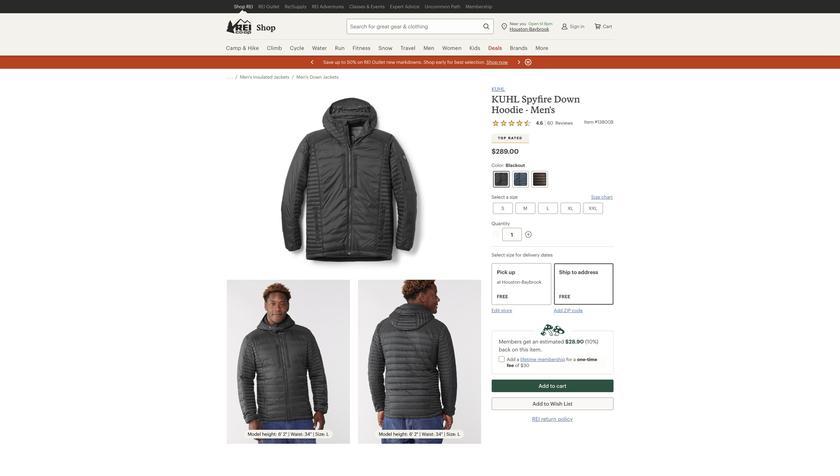 Task type: vqa. For each thing, say whether or not it's contained in the screenshot.
'We'
no



Task type: describe. For each thing, give the bounding box(es) containing it.
pause banner message scrolling image
[[524, 58, 532, 66]]

2 model from the left
[[379, 432, 392, 437]]

brands
[[510, 45, 527, 51]]

camp & hike
[[226, 45, 259, 51]]

$30
[[520, 363, 529, 369]]

promotional messages marquee
[[0, 56, 840, 69]]

time
[[587, 357, 597, 363]]

outlet inside shop banner
[[266, 4, 279, 9]]

add to wish list
[[532, 401, 572, 407]]

1 vertical spatial size
[[506, 252, 514, 258]]

6' for second model  height: 6' 2" | waist: 34" | size: l popup button from right
[[278, 432, 282, 437]]

item #138008
[[584, 119, 613, 125]]

shop link
[[256, 23, 276, 32]]

2" for second model  height: 6' 2" | waist: 34" | size: l popup button from right
[[283, 432, 287, 437]]

rei for rei adventures
[[312, 4, 319, 9]]

1 kuhl from the top
[[492, 86, 505, 92]]

8pm
[[544, 21, 553, 26]]

-
[[525, 104, 528, 115]]

this
[[519, 347, 528, 353]]

color: blackout
[[492, 163, 525, 168]]

rei left rei outlet at the top left
[[246, 4, 253, 9]]

men's insulated jackets link
[[240, 74, 289, 80]]

up for save
[[334, 59, 340, 65]]

up for pick
[[509, 269, 515, 275]]

lifetime
[[520, 357, 536, 363]]

. . . / men's insulated jackets / men's down jackets
[[227, 74, 339, 80]]

size chart button
[[591, 194, 613, 200]]

at houston-baybrook
[[497, 279, 541, 285]]

address
[[578, 269, 598, 275]]

2 kuhl from the top
[[492, 94, 519, 105]]

2 waist: from the left
[[422, 432, 435, 437]]

members get an estimated $28.90 (10%) back on this item.
[[499, 339, 598, 353]]

m button
[[515, 203, 535, 214]]

now
[[499, 59, 508, 65]]

increment quantity image
[[524, 231, 532, 239]]

to for ship to address
[[572, 269, 577, 275]]

rei co-op, go to rei.com home page link
[[226, 18, 251, 34]]

m
[[523, 206, 527, 211]]

2 free from the left
[[559, 294, 570, 300]]

expert advice
[[390, 4, 419, 9]]

an
[[532, 339, 538, 345]]

adventures
[[320, 4, 344, 9]]

color: midnight blue image
[[514, 173, 527, 186]]

one-
[[577, 357, 587, 363]]

sign in
[[570, 23, 584, 29]]

add zip code
[[554, 308, 583, 314]]

$289.00
[[492, 147, 519, 155]]

expert
[[390, 4, 404, 9]]

deals
[[488, 45, 502, 51]]

1 horizontal spatial for
[[516, 252, 522, 258]]

top
[[498, 136, 507, 140]]

water button
[[308, 40, 331, 56]]

decrement quantity image
[[492, 231, 499, 239]]

save
[[323, 59, 333, 65]]

l button
[[538, 203, 558, 214]]

you
[[519, 21, 526, 26]]

path
[[451, 4, 460, 9]]

early
[[436, 59, 446, 65]]

houston- inside near you open til 8pm houston-baybrook
[[510, 26, 529, 32]]

previous message image
[[308, 58, 316, 66]]

fitness button
[[349, 40, 374, 56]]

50%
[[347, 59, 356, 65]]

membership link
[[463, 0, 495, 13]]

shop rei
[[234, 4, 253, 9]]

quantity
[[492, 221, 510, 226]]

edit store button
[[492, 308, 512, 314]]

add for add to cart
[[539, 383, 549, 389]]

estimated
[[540, 339, 564, 345]]

cycle button
[[286, 40, 308, 56]]

rei inside promotional messages marquee
[[364, 59, 370, 65]]

for inside promotional messages marquee
[[447, 59, 453, 65]]

men's inside kuhl kuhl spyfire down hoodie - men's
[[530, 104, 555, 115]]

search image
[[483, 22, 490, 30]]

get
[[523, 339, 531, 345]]

best
[[454, 59, 463, 65]]

2 size: from the left
[[446, 432, 456, 437]]

edit
[[492, 308, 500, 314]]

of $30
[[514, 363, 529, 369]]

l for second model  height: 6' 2" | waist: 34" | size: l popup button from right
[[326, 432, 329, 437]]

1 | from the left
[[288, 432, 289, 437]]

sign in link
[[558, 20, 587, 33]]

rei return policy button
[[532, 416, 573, 423]]

advice
[[405, 4, 419, 9]]

. . . button
[[227, 74, 233, 80]]

save up to 50% on rei outlet new markdowns. shop early for best selection. shop now
[[323, 59, 508, 65]]

rei co-op, go to rei.com home page image
[[226, 18, 251, 34]]

item
[[584, 119, 594, 125]]

3 | from the left
[[419, 432, 421, 437]]

markdowns.
[[396, 59, 422, 65]]

color: turkish coffee image
[[533, 173, 546, 186]]

1 free from the left
[[497, 294, 508, 300]]

snow button
[[374, 40, 396, 56]]

to for add to cart
[[550, 383, 555, 389]]

60 reviews
[[547, 120, 573, 126]]

& for classes
[[366, 4, 370, 9]]

store
[[501, 308, 512, 314]]

1 . from the left
[[227, 74, 228, 80]]

classes & events
[[349, 4, 385, 9]]

a for select
[[506, 194, 508, 200]]

(10%)
[[585, 339, 598, 345]]

top rated
[[498, 136, 522, 140]]

2 height: from the left
[[393, 432, 408, 437]]

uncommon path
[[425, 4, 460, 9]]

open
[[528, 21, 539, 26]]

cart link
[[590, 18, 616, 34]]

add for add a lifetime membership for a
[[507, 357, 515, 363]]

& for camp
[[243, 45, 246, 51]]

2 jackets from the left
[[323, 74, 339, 80]]

spyfire
[[522, 94, 552, 105]]

to for add to wish list
[[544, 401, 549, 407]]

rei outlet
[[258, 4, 279, 9]]

shop left now
[[486, 59, 497, 65]]

hoodie
[[492, 104, 523, 115]]

men button
[[419, 40, 438, 56]]

2 horizontal spatial a
[[573, 357, 576, 363]]

rei adventures link
[[309, 0, 347, 13]]

classes
[[349, 4, 365, 9]]

1 horizontal spatial men's
[[296, 74, 308, 80]]

travel button
[[396, 40, 419, 56]]

return
[[541, 416, 556, 422]]

0 vertical spatial size
[[510, 194, 518, 200]]

classes & events link
[[347, 0, 387, 13]]

rei outlet link
[[256, 0, 282, 13]]

reviews
[[555, 120, 573, 126]]

2 | from the left
[[313, 432, 314, 437]]

til
[[540, 21, 543, 26]]

model  height: 6' 2" | waist: 34" | size: l for second model  height: 6' 2" | waist: 34" | size: l popup button from the left
[[379, 432, 460, 437]]

baybrook inside near you open til 8pm houston-baybrook
[[529, 26, 549, 32]]

34" for second model  height: 6' 2" | waist: 34" | size: l popup button from right
[[305, 432, 312, 437]]

color:
[[492, 163, 504, 168]]

0 horizontal spatial men's
[[240, 74, 252, 80]]

more
[[535, 45, 548, 51]]



Task type: locate. For each thing, give the bounding box(es) containing it.
size
[[591, 194, 600, 200]]

s button
[[493, 203, 513, 214]]

select for select a size
[[492, 194, 505, 200]]

code
[[572, 308, 583, 314]]

2 horizontal spatial .
[[231, 74, 233, 80]]

in
[[581, 23, 584, 29]]

back
[[499, 347, 511, 353]]

size
[[510, 194, 518, 200], [506, 252, 514, 258]]

3 . from the left
[[231, 74, 233, 80]]

0 vertical spatial outlet
[[266, 4, 279, 9]]

1 horizontal spatial model
[[379, 432, 392, 437]]

2 horizontal spatial l
[[547, 206, 549, 211]]

pick
[[497, 269, 508, 275]]

none search field inside shop banner
[[335, 19, 494, 34]]

down up reviews
[[554, 94, 580, 105]]

60
[[547, 120, 553, 126]]

1 select from the top
[[492, 194, 505, 200]]

0 horizontal spatial waist:
[[291, 432, 303, 437]]

0 horizontal spatial a
[[506, 194, 508, 200]]

men's down jackets link
[[296, 74, 339, 80]]

rei left return
[[532, 416, 540, 422]]

1 vertical spatial outlet
[[372, 59, 385, 65]]

Search for great gear & clothing text field
[[347, 19, 494, 34]]

2 select from the top
[[492, 252, 505, 258]]

down inside kuhl kuhl spyfire down hoodie - men's
[[554, 94, 580, 105]]

rei inside button
[[532, 416, 540, 422]]

2 34" from the left
[[436, 432, 443, 437]]

membership
[[466, 4, 492, 9]]

rei right shop rei
[[258, 4, 265, 9]]

for left best
[[447, 59, 453, 65]]

add left zip
[[554, 308, 563, 314]]

to left wish
[[544, 401, 549, 407]]

model  height: 6' 2" | waist: 34" | size: l
[[248, 432, 329, 437], [379, 432, 460, 437]]

baybrook down til
[[529, 26, 549, 32]]

uncommon path link
[[422, 0, 463, 13]]

on left this
[[512, 347, 518, 353]]

chart
[[601, 194, 613, 200]]

free up zip
[[559, 294, 570, 300]]

2 horizontal spatial men's
[[530, 104, 555, 115]]

on inside members get an estimated $28.90 (10%) back on this item.
[[512, 347, 518, 353]]

l inside button
[[547, 206, 549, 211]]

add for add zip code
[[554, 308, 563, 314]]

fitness
[[353, 45, 370, 51]]

4.6
[[536, 120, 543, 126]]

None search field
[[335, 19, 494, 34]]

1 horizontal spatial model  height: 6' 2" | waist: 34" | size: l
[[379, 432, 460, 437]]

free up edit store
[[497, 294, 508, 300]]

outlet up shop "link"
[[266, 4, 279, 9]]

up right save
[[334, 59, 340, 65]]

1 model from the left
[[248, 432, 261, 437]]

up
[[334, 59, 340, 65], [509, 269, 515, 275]]

$28.90
[[565, 339, 584, 345]]

0 horizontal spatial .
[[227, 74, 228, 80]]

next message image
[[515, 58, 523, 66]]

0 vertical spatial houston-
[[510, 26, 529, 32]]

men's right '. . .' dropdown button
[[240, 74, 252, 80]]

/ left men's down jackets link
[[292, 74, 294, 80]]

0 horizontal spatial model  height: 6' 2" | waist: 34" | size: l button
[[227, 280, 350, 444]]

outlet left new
[[372, 59, 385, 65]]

up right pick
[[509, 269, 515, 275]]

to left 50%
[[341, 59, 346, 65]]

waist:
[[291, 432, 303, 437], [422, 432, 435, 437]]

model  height: 6' 2" | waist: 34" | size: l button
[[227, 280, 350, 444], [358, 280, 481, 444]]

delivery
[[523, 252, 540, 258]]

1 horizontal spatial size:
[[446, 432, 456, 437]]

jackets down save
[[323, 74, 339, 80]]

1 horizontal spatial on
[[512, 347, 518, 353]]

outlet
[[266, 4, 279, 9], [372, 59, 385, 65]]

0 horizontal spatial for
[[447, 59, 453, 65]]

hike
[[248, 45, 259, 51]]

to left "cart"
[[550, 383, 555, 389]]

1 vertical spatial down
[[554, 94, 580, 105]]

l
[[547, 206, 549, 211], [326, 432, 329, 437], [458, 432, 460, 437]]

2" for second model  height: 6' 2" | waist: 34" | size: l popup button from the left
[[414, 432, 418, 437]]

on inside promotional messages marquee
[[357, 59, 363, 65]]

height:
[[262, 432, 277, 437], [393, 432, 408, 437]]

1 horizontal spatial &
[[366, 4, 370, 9]]

1 vertical spatial houston-
[[502, 279, 522, 285]]

0 horizontal spatial jackets
[[274, 74, 289, 80]]

0 horizontal spatial &
[[243, 45, 246, 51]]

jackets right insulated on the left top of the page
[[274, 74, 289, 80]]

kuhl up hoodie
[[492, 86, 505, 92]]

1 model  height: 6' 2" | waist: 34" | size: l button from the left
[[227, 280, 350, 444]]

cart
[[603, 23, 612, 29]]

1 vertical spatial up
[[509, 269, 515, 275]]

2 horizontal spatial for
[[566, 357, 572, 363]]

travel
[[400, 45, 415, 51]]

0 horizontal spatial 2"
[[283, 432, 287, 437]]

kuhl kuhl spyfire down hoodie - men's
[[492, 86, 580, 115]]

2 vertical spatial for
[[566, 357, 572, 363]]

on right 50%
[[357, 59, 363, 65]]

add zip code button
[[554, 308, 583, 314]]

select for select size for delivery dates
[[492, 252, 505, 258]]

1 horizontal spatial /
[[292, 74, 294, 80]]

shop
[[234, 4, 245, 9], [256, 23, 276, 32], [423, 59, 434, 65], [486, 59, 497, 65]]

2 / from the left
[[292, 74, 294, 80]]

0 horizontal spatial 6'
[[278, 432, 282, 437]]

men
[[423, 45, 434, 51]]

1 horizontal spatial 34"
[[436, 432, 443, 437]]

ship
[[559, 269, 570, 275]]

0 horizontal spatial up
[[334, 59, 340, 65]]

to inside add to wish list button
[[544, 401, 549, 407]]

one-time fee
[[507, 357, 597, 369]]

/ right '. . .' dropdown button
[[235, 74, 237, 80]]

cycle
[[290, 45, 304, 51]]

pick up
[[497, 269, 515, 275]]

rei for rei outlet
[[258, 4, 265, 9]]

2 2" from the left
[[414, 432, 418, 437]]

1 waist: from the left
[[291, 432, 303, 437]]

& left "hike"
[[243, 45, 246, 51]]

select up pick
[[492, 252, 505, 258]]

up inside promotional messages marquee
[[334, 59, 340, 65]]

model  height: 6' 2" | waist: 34" | size: l for second model  height: 6' 2" | waist: 34" | size: l popup button from right
[[248, 432, 329, 437]]

1 vertical spatial for
[[516, 252, 522, 258]]

for left delivery
[[516, 252, 522, 258]]

rei down fitness dropdown button
[[364, 59, 370, 65]]

2 . from the left
[[229, 74, 230, 80]]

for
[[447, 59, 453, 65], [516, 252, 522, 258], [566, 357, 572, 363]]

0 vertical spatial up
[[334, 59, 340, 65]]

1 horizontal spatial jackets
[[323, 74, 339, 80]]

1 horizontal spatial free
[[559, 294, 570, 300]]

color: blackout image
[[495, 173, 508, 186]]

a for add
[[517, 357, 519, 363]]

1 jackets from the left
[[274, 74, 289, 80]]

0 horizontal spatial height:
[[262, 432, 277, 437]]

shop up rei co-op, go to rei.com home page 'image'
[[234, 4, 245, 9]]

0 horizontal spatial down
[[310, 74, 322, 80]]

& left events on the left top
[[366, 4, 370, 9]]

& inside dropdown button
[[243, 45, 246, 51]]

0 horizontal spatial on
[[357, 59, 363, 65]]

1 vertical spatial &
[[243, 45, 246, 51]]

1 size: from the left
[[315, 432, 325, 437]]

to right 'ship'
[[572, 269, 577, 275]]

brands button
[[506, 40, 531, 56]]

to inside promotional messages marquee
[[341, 59, 346, 65]]

re/supply link
[[282, 0, 309, 13]]

1 34" from the left
[[305, 432, 312, 437]]

near you open til 8pm houston-baybrook
[[510, 21, 553, 32]]

1 / from the left
[[235, 74, 237, 80]]

0 horizontal spatial 34"
[[305, 432, 312, 437]]

deals button
[[484, 40, 506, 56]]

0 horizontal spatial l
[[326, 432, 329, 437]]

a up "s" button
[[506, 194, 508, 200]]

/
[[235, 74, 237, 80], [292, 74, 294, 80]]

2 model  height: 6' 2" | waist: 34" | size: l button from the left
[[358, 280, 481, 444]]

events
[[371, 4, 385, 9]]

1 horizontal spatial 2"
[[414, 432, 418, 437]]

free
[[497, 294, 508, 300], [559, 294, 570, 300]]

1 horizontal spatial 6'
[[409, 432, 413, 437]]

kids button
[[466, 40, 484, 56]]

men's up 4.6
[[530, 104, 555, 115]]

sign
[[570, 23, 579, 29]]

1 vertical spatial baybrook
[[522, 279, 541, 285]]

women button
[[438, 40, 466, 56]]

34" for second model  height: 6' 2" | waist: 34" | size: l popup button from the left
[[436, 432, 443, 437]]

4 | from the left
[[444, 432, 445, 437]]

size up pick up
[[506, 252, 514, 258]]

xxl button
[[583, 203, 603, 214]]

select a size element
[[492, 194, 613, 216]]

to inside add to cart popup button
[[550, 383, 555, 389]]

outlet inside promotional messages marquee
[[372, 59, 385, 65]]

0 vertical spatial on
[[357, 59, 363, 65]]

a up the of
[[517, 357, 519, 363]]

more button
[[531, 40, 552, 56]]

1 horizontal spatial up
[[509, 269, 515, 275]]

1 horizontal spatial a
[[517, 357, 519, 363]]

2 6' from the left
[[409, 432, 413, 437]]

rei for rei return policy
[[532, 416, 540, 422]]

of
[[515, 363, 519, 369]]

baybrook down delivery
[[522, 279, 541, 285]]

jackets
[[274, 74, 289, 80], [323, 74, 339, 80]]

lifetime membership button
[[520, 357, 565, 363]]

ship to address
[[559, 269, 598, 275]]

on
[[357, 59, 363, 65], [512, 347, 518, 353]]

|
[[288, 432, 289, 437], [313, 432, 314, 437], [419, 432, 421, 437], [444, 432, 445, 437]]

1 vertical spatial kuhl
[[492, 94, 519, 105]]

0 horizontal spatial free
[[497, 294, 508, 300]]

men's down 'previous message' image
[[296, 74, 308, 80]]

a left one-
[[573, 357, 576, 363]]

1 horizontal spatial model  height: 6' 2" | waist: 34" | size: l button
[[358, 280, 481, 444]]

houston- down you
[[510, 26, 529, 32]]

1 horizontal spatial l
[[458, 432, 460, 437]]

0 vertical spatial select
[[492, 194, 505, 200]]

snow
[[378, 45, 393, 51]]

for left one-
[[566, 357, 572, 363]]

0 horizontal spatial /
[[235, 74, 237, 80]]

item.
[[530, 347, 542, 353]]

0 vertical spatial down
[[310, 74, 322, 80]]

1 2" from the left
[[283, 432, 287, 437]]

l for second model  height: 6' 2" | waist: 34" | size: l popup button from the left
[[458, 432, 460, 437]]

2 model  height: 6' 2" | waist: 34" | size: l from the left
[[379, 432, 460, 437]]

1 height: from the left
[[262, 432, 277, 437]]

add left wish
[[532, 401, 543, 407]]

climb
[[267, 45, 282, 51]]

kids
[[469, 45, 480, 51]]

shop left the early
[[423, 59, 434, 65]]

0 horizontal spatial model
[[248, 432, 261, 437]]

down
[[310, 74, 322, 80], [554, 94, 580, 105]]

houston- down pick up
[[502, 279, 522, 285]]

top rated button
[[492, 134, 529, 143]]

shop banner
[[0, 0, 840, 56]]

0 horizontal spatial outlet
[[266, 4, 279, 9]]

model
[[248, 432, 261, 437], [379, 432, 392, 437]]

1 horizontal spatial waist:
[[422, 432, 435, 437]]

uncommon
[[425, 4, 450, 9]]

0 horizontal spatial size:
[[315, 432, 325, 437]]

add inside popup button
[[539, 383, 549, 389]]

selection.
[[465, 59, 485, 65]]

expert advice link
[[387, 0, 422, 13]]

down down 'previous message' image
[[310, 74, 322, 80]]

1 horizontal spatial .
[[229, 74, 230, 80]]

rei adventures
[[312, 4, 344, 9]]

shop down rei outlet link
[[256, 23, 276, 32]]

1 horizontal spatial outlet
[[372, 59, 385, 65]]

1 model  height: 6' 2" | waist: 34" | size: l from the left
[[248, 432, 329, 437]]

1 horizontal spatial down
[[554, 94, 580, 105]]

fee
[[507, 363, 514, 369]]

0 vertical spatial for
[[447, 59, 453, 65]]

0 vertical spatial &
[[366, 4, 370, 9]]

select
[[492, 194, 505, 200], [492, 252, 505, 258]]

0 vertical spatial baybrook
[[529, 26, 549, 32]]

None field
[[347, 19, 494, 34]]

none field inside shop banner
[[347, 19, 494, 34]]

size up "s" button
[[510, 194, 518, 200]]

1 vertical spatial select
[[492, 252, 505, 258]]

add to wish list button
[[492, 398, 613, 411]]

add to cart
[[539, 383, 566, 389]]

add up fee
[[507, 357, 515, 363]]

rei left adventures at the left top of the page
[[312, 4, 319, 9]]

1 6' from the left
[[278, 432, 282, 437]]

1 vertical spatial on
[[512, 347, 518, 353]]

0 vertical spatial kuhl
[[492, 86, 505, 92]]

select up s
[[492, 194, 505, 200]]

1 horizontal spatial height:
[[393, 432, 408, 437]]

6' for second model  height: 6' 2" | waist: 34" | size: l popup button from the left
[[409, 432, 413, 437]]

add for add to wish list
[[532, 401, 543, 407]]

0 horizontal spatial model  height: 6' 2" | waist: 34" | size: l
[[248, 432, 329, 437]]

6'
[[278, 432, 282, 437], [409, 432, 413, 437]]

add a lifetime membership for a
[[507, 357, 577, 363]]

select a size
[[492, 194, 518, 200]]

blackout
[[506, 163, 525, 168]]

add to cart button
[[492, 380, 613, 393]]

add left "cart"
[[539, 383, 549, 389]]

kuhl down kuhl link
[[492, 94, 519, 105]]

new
[[386, 59, 395, 65]]

None number field
[[502, 228, 522, 241]]



